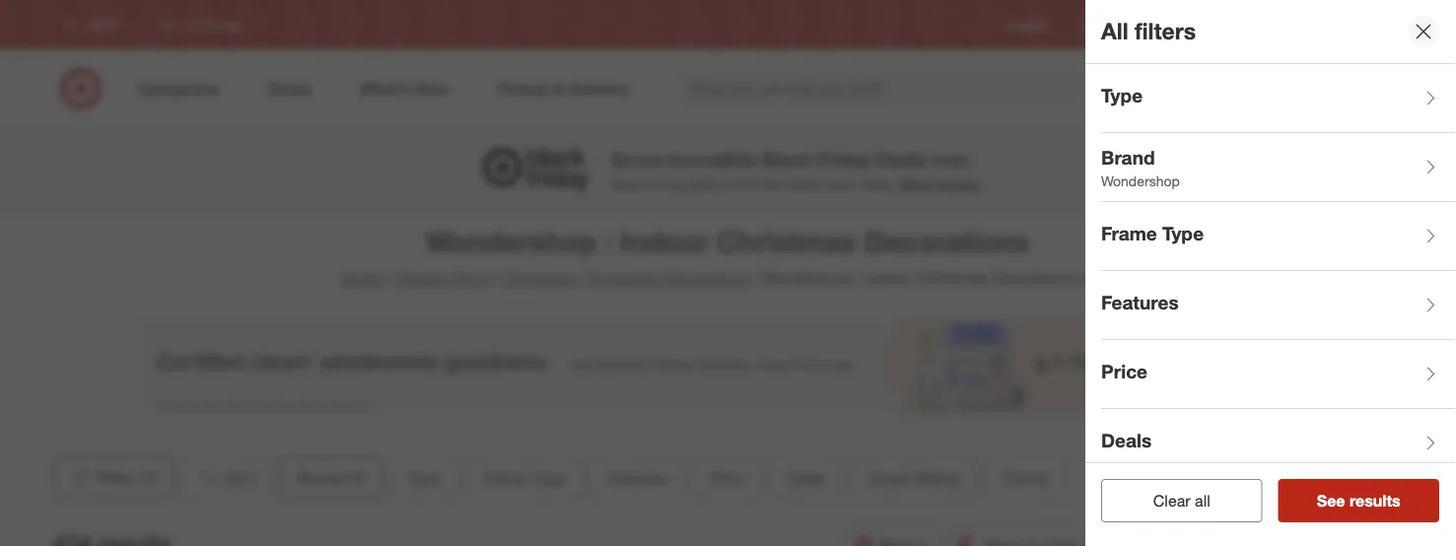 Task type: locate. For each thing, give the bounding box(es) containing it.
christmas right the christmas link
[[588, 269, 660, 288]]

1 horizontal spatial frame type
[[1102, 223, 1204, 245]]

friday
[[817, 148, 871, 171]]

1 vertical spatial price
[[709, 468, 745, 488]]

price
[[1102, 361, 1148, 383], [709, 468, 745, 488]]

wondershop inside "all filters" dialog
[[1102, 172, 1180, 189]]

0 horizontal spatial features button
[[590, 457, 685, 500]]

decorations up advertisement region
[[664, 269, 750, 288]]

price button inside "all filters" dialog
[[1102, 340, 1456, 409]]

0 vertical spatial deals
[[877, 148, 927, 171]]

price inside "all filters" dialog
[[1102, 361, 1148, 383]]

1 vertical spatial :
[[857, 269, 861, 288]]

1 horizontal spatial price
[[1102, 361, 1148, 383]]

2 horizontal spatial deals
[[1102, 430, 1152, 452]]

features button
[[1102, 271, 1456, 340], [590, 457, 685, 500]]

wondershop
[[1102, 172, 1180, 189], [426, 224, 597, 259], [763, 269, 853, 288]]

0 horizontal spatial deals button
[[770, 457, 843, 500]]

start
[[900, 175, 933, 192]]

new
[[759, 175, 785, 192]]

brand for brand wondershop
[[1102, 147, 1155, 169]]

:
[[605, 224, 613, 259], [857, 269, 861, 288]]

theme
[[1001, 468, 1050, 488]]

price button
[[1102, 340, 1456, 409], [692, 457, 762, 500]]

0 horizontal spatial frame type
[[483, 468, 566, 488]]

deals
[[877, 148, 927, 171], [1102, 430, 1152, 452], [787, 468, 826, 488]]

0 horizontal spatial price
[[709, 468, 745, 488]]

1 (1) from the left
[[139, 468, 157, 488]]

0 vertical spatial features button
[[1102, 271, 1456, 340]]

christmas
[[717, 224, 857, 259], [503, 269, 575, 288], [588, 269, 660, 288], [916, 269, 988, 288]]

sort button
[[181, 457, 272, 500]]

decorations
[[865, 224, 1030, 259], [664, 269, 750, 288], [992, 269, 1077, 288]]

0 horizontal spatial frame
[[483, 468, 528, 488]]

/ right the christmas link
[[579, 269, 584, 288]]

1 horizontal spatial deals
[[877, 148, 927, 171]]

(1)
[[139, 468, 157, 488], [348, 468, 366, 488]]

guest rating
[[868, 468, 960, 488]]

1 vertical spatial brand
[[298, 468, 343, 488]]

frame type
[[1102, 223, 1204, 245], [483, 468, 566, 488]]

1 horizontal spatial wondershop
[[763, 269, 853, 288]]

frame type button
[[1102, 202, 1456, 271], [467, 457, 582, 500]]

0 horizontal spatial brand
[[298, 468, 343, 488]]

: down week.
[[857, 269, 861, 288]]

christmas link
[[503, 269, 575, 288]]

features inside "all filters" dialog
[[1102, 292, 1179, 314]]

0 vertical spatial frame
[[1102, 223, 1157, 245]]

clear all button
[[1102, 479, 1263, 523]]

1 vertical spatial price button
[[692, 457, 762, 500]]

1 horizontal spatial deals button
[[1102, 409, 1456, 478]]

type
[[1102, 84, 1143, 107], [1163, 223, 1204, 245], [408, 468, 442, 488], [532, 468, 566, 488]]

filter
[[97, 468, 135, 488]]

/ right christmas decorations link
[[754, 269, 759, 288]]

1 vertical spatial type button
[[392, 457, 459, 500]]

guest
[[868, 468, 910, 488]]

1 vertical spatial features
[[607, 468, 668, 488]]

deals inside "score incredible black friday deals now save on top gifts & find new deals each week. start saving"
[[877, 148, 927, 171]]

frame
[[1102, 223, 1157, 245], [483, 468, 528, 488]]

redcard link
[[1170, 16, 1217, 33]]

brand
[[1102, 147, 1155, 169], [298, 468, 343, 488]]

deals button
[[1102, 409, 1456, 478], [770, 457, 843, 500]]

rating
[[914, 468, 960, 488]]

1 horizontal spatial frame
[[1102, 223, 1157, 245]]

week.
[[860, 175, 896, 192]]

decorations down the saving
[[865, 224, 1030, 259]]

frame type inside "all filters" dialog
[[1102, 223, 1204, 245]]

0 horizontal spatial features
[[607, 468, 668, 488]]

now
[[932, 148, 970, 171]]

1 horizontal spatial frame type button
[[1102, 202, 1456, 271]]

0 horizontal spatial frame type button
[[467, 457, 582, 500]]

/ right target
[[386, 269, 391, 288]]

indoor down week.
[[866, 269, 912, 288]]

filters
[[1135, 17, 1196, 45]]

(1) for brand (1)
[[348, 468, 366, 488]]

see results button
[[1279, 479, 1440, 523]]

/
[[386, 269, 391, 288], [494, 269, 499, 288], [579, 269, 584, 288], [754, 269, 759, 288]]

score
[[612, 148, 664, 171]]

advertisement region
[[136, 317, 1319, 416]]

0 vertical spatial price button
[[1102, 340, 1456, 409]]

deals button up the see in the bottom of the page
[[1102, 409, 1456, 478]]

1 horizontal spatial type button
[[1102, 64, 1456, 133]]

1 vertical spatial features button
[[590, 457, 685, 500]]

&
[[720, 175, 729, 192]]

ad
[[1124, 17, 1138, 32]]

find
[[1346, 17, 1369, 32]]

holiday
[[395, 269, 448, 288]]

0 vertical spatial frame type
[[1102, 223, 1204, 245]]

1 horizontal spatial features button
[[1102, 271, 1456, 340]]

0 horizontal spatial type button
[[392, 457, 459, 500]]

0 vertical spatial price
[[1102, 361, 1148, 383]]

deals up clear all 'button'
[[1102, 430, 1152, 452]]

deals button left guest
[[770, 457, 843, 500]]

0 vertical spatial type button
[[1102, 64, 1456, 133]]

registry
[[1007, 17, 1051, 32]]

0 vertical spatial wondershop
[[1102, 172, 1180, 189]]

1 horizontal spatial features
[[1102, 292, 1179, 314]]

0 horizontal spatial deals
[[787, 468, 826, 488]]

/ right shop
[[494, 269, 499, 288]]

saving
[[936, 175, 979, 192]]

deals up start
[[877, 148, 927, 171]]

0 vertical spatial brand
[[1102, 147, 1155, 169]]

1 horizontal spatial price button
[[1102, 340, 1456, 409]]

0 vertical spatial :
[[605, 224, 613, 259]]

2 (1) from the left
[[348, 468, 366, 488]]

(1) inside button
[[139, 468, 157, 488]]

0 vertical spatial features
[[1102, 292, 1179, 314]]

What can we help you find? suggestions appear below search field
[[678, 67, 1169, 110]]

2 vertical spatial wondershop
[[763, 269, 853, 288]]

score incredible black friday deals now save on top gifts & find new deals each week. start saving
[[612, 148, 979, 192]]

0 vertical spatial indoor
[[621, 224, 709, 259]]

deals left guest
[[787, 468, 826, 488]]

stores
[[1372, 17, 1406, 32]]

brand inside brand wondershop
[[1102, 147, 1155, 169]]

1 horizontal spatial indoor
[[866, 269, 912, 288]]

1 vertical spatial wondershop
[[426, 224, 597, 259]]

3 / from the left
[[579, 269, 584, 288]]

1 vertical spatial frame type
[[483, 468, 566, 488]]

indoor
[[621, 224, 709, 259], [866, 269, 912, 288]]

weekly
[[1082, 17, 1120, 32]]

indoor up christmas decorations link
[[621, 224, 709, 259]]

1 horizontal spatial (1)
[[348, 468, 366, 488]]

features
[[1102, 292, 1179, 314], [607, 468, 668, 488]]

brand wondershop
[[1102, 147, 1180, 189]]

0 horizontal spatial (1)
[[139, 468, 157, 488]]

1 vertical spatial deals
[[1102, 430, 1152, 452]]

1 vertical spatial frame type button
[[467, 457, 582, 500]]

type button
[[1102, 64, 1456, 133], [392, 457, 459, 500]]

1 vertical spatial indoor
[[866, 269, 912, 288]]

: down save
[[605, 224, 613, 259]]

results
[[1350, 491, 1401, 510]]

2 horizontal spatial wondershop
[[1102, 172, 1180, 189]]

frame inside "all filters" dialog
[[1102, 223, 1157, 245]]

deals inside "all filters" dialog
[[1102, 430, 1152, 452]]

1 horizontal spatial brand
[[1102, 147, 1155, 169]]



Task type: describe. For each thing, give the bounding box(es) containing it.
gifts
[[689, 175, 716, 192]]

weekly ad
[[1082, 17, 1138, 32]]

brand (1)
[[298, 468, 366, 488]]

find stores
[[1346, 17, 1406, 32]]

deals button inside "all filters" dialog
[[1102, 409, 1456, 478]]

1 / from the left
[[386, 269, 391, 288]]

all
[[1195, 491, 1211, 510]]

weekly ad link
[[1082, 16, 1138, 33]]

see results
[[1317, 491, 1401, 510]]

wondershop : indoor christmas decorations target / holiday shop / christmas / christmas decorations / wondershop : indoor christmas decorations (454)
[[339, 224, 1117, 288]]

2 vertical spatial deals
[[787, 468, 826, 488]]

all
[[1102, 17, 1129, 45]]

0 horizontal spatial indoor
[[621, 224, 709, 259]]

find
[[733, 175, 756, 192]]

0 horizontal spatial :
[[605, 224, 613, 259]]

see
[[1317, 491, 1346, 510]]

christmas down the saving
[[916, 269, 988, 288]]

1 vertical spatial frame
[[483, 468, 528, 488]]

target
[[339, 269, 382, 288]]

shop
[[453, 269, 490, 288]]

target link
[[339, 269, 382, 288]]

clear
[[1154, 491, 1191, 510]]

incredible
[[669, 148, 757, 171]]

on
[[646, 175, 661, 192]]

theme button
[[985, 457, 1067, 500]]

filter (1)
[[97, 468, 157, 488]]

all filters dialog
[[1086, 0, 1456, 546]]

decorations left (454)
[[992, 269, 1077, 288]]

guest rating button
[[851, 457, 977, 500]]

christmas decorations link
[[588, 269, 750, 288]]

holiday shop link
[[395, 269, 490, 288]]

save
[[612, 175, 642, 192]]

top
[[665, 175, 686, 192]]

(454)
[[1082, 269, 1117, 288]]

clear all
[[1154, 491, 1211, 510]]

brand for brand (1)
[[298, 468, 343, 488]]

redcard
[[1170, 17, 1217, 32]]

black
[[762, 148, 812, 171]]

0 vertical spatial frame type button
[[1102, 202, 1456, 271]]

0 horizontal spatial price button
[[692, 457, 762, 500]]

each
[[826, 175, 856, 192]]

0 horizontal spatial wondershop
[[426, 224, 597, 259]]

christmas right shop
[[503, 269, 575, 288]]

all filters
[[1102, 17, 1196, 45]]

christmas down new
[[717, 224, 857, 259]]

(1) for filter (1)
[[139, 468, 157, 488]]

filter (1) button
[[53, 457, 173, 500]]

deals
[[789, 175, 822, 192]]

2 / from the left
[[494, 269, 499, 288]]

1 horizontal spatial :
[[857, 269, 861, 288]]

sort
[[225, 468, 256, 488]]

4 / from the left
[[754, 269, 759, 288]]

registry link
[[1007, 16, 1051, 33]]



Task type: vqa. For each thing, say whether or not it's contained in the screenshot.
first (1) from the right
yes



